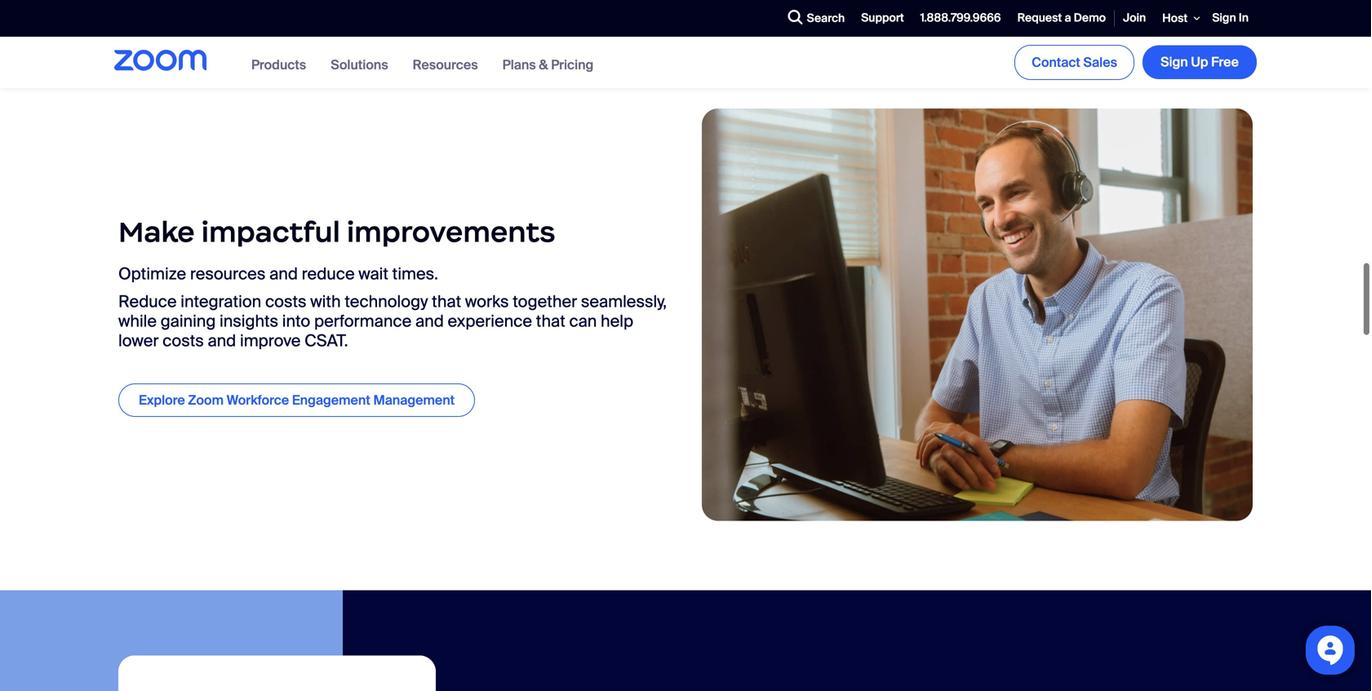 Task type: locate. For each thing, give the bounding box(es) containing it.
times.
[[392, 264, 438, 284]]

sign left in
[[1212, 10, 1236, 25]]

together
[[513, 291, 577, 312]]

sign in link
[[1204, 1, 1257, 36]]

1 horizontal spatial and
[[269, 264, 298, 284]]

a
[[1065, 10, 1071, 25]]

costs
[[265, 291, 306, 312], [163, 330, 204, 351]]

and
[[269, 264, 298, 284], [415, 311, 444, 332], [208, 330, 236, 351]]

performance
[[314, 311, 412, 332]]

and down the times.
[[415, 311, 444, 332]]

0 horizontal spatial that
[[432, 291, 461, 312]]

works
[[465, 291, 509, 312]]

explore
[[139, 392, 185, 409]]

and down the impactful
[[269, 264, 298, 284]]

explore zoom workforce engagement management
[[139, 392, 455, 409]]

that left can at the top
[[536, 311, 565, 332]]

demo
[[1074, 10, 1106, 25]]

0 horizontal spatial sign
[[1161, 54, 1188, 71]]

make impactful improvements image
[[702, 109, 1253, 521]]

optimize resources and reduce wait times. reduce integration costs with technology that works together seamlessly, while gaining insights into performance and experience that can help lower costs and improve csat.
[[118, 264, 667, 351]]

insights
[[220, 311, 278, 332]]

that left works
[[432, 291, 461, 312]]

request a demo
[[1018, 10, 1106, 25]]

costs left with
[[265, 291, 306, 312]]

sign up free link
[[1143, 45, 1257, 79]]

reduce
[[302, 264, 355, 284]]

wait
[[359, 264, 388, 284]]

technology
[[345, 291, 428, 312]]

zoom
[[188, 392, 224, 409]]

1 horizontal spatial sign
[[1212, 10, 1236, 25]]

&
[[539, 56, 548, 73]]

resources
[[190, 264, 266, 284]]

solutions button
[[331, 56, 388, 73]]

that
[[432, 291, 461, 312], [536, 311, 565, 332]]

in
[[1239, 10, 1249, 25]]

impactful
[[201, 214, 340, 250]]

support
[[861, 10, 904, 25]]

1 horizontal spatial costs
[[265, 291, 306, 312]]

costs right lower
[[163, 330, 204, 351]]

experience
[[448, 311, 532, 332]]

1 vertical spatial costs
[[163, 330, 204, 351]]

request a demo link
[[1009, 1, 1114, 36]]

improve
[[240, 330, 301, 351]]

host button
[[1154, 0, 1204, 37]]

gaining
[[161, 311, 216, 332]]

engagement
[[292, 392, 370, 409]]

plans & pricing
[[502, 56, 594, 73]]

plans
[[502, 56, 536, 73]]

sign left up
[[1161, 54, 1188, 71]]

contact sales link
[[1015, 45, 1135, 80]]

and down integration
[[208, 330, 236, 351]]

2 horizontal spatial and
[[415, 311, 444, 332]]

1.888.799.9666
[[921, 10, 1001, 25]]

1 vertical spatial sign
[[1161, 54, 1188, 71]]

contact
[[1032, 54, 1081, 71]]

search image
[[788, 10, 803, 25]]

search image
[[788, 10, 803, 25]]

seamlessly,
[[581, 291, 667, 312]]

integration
[[181, 291, 261, 312]]

sign
[[1212, 10, 1236, 25], [1161, 54, 1188, 71]]

0 vertical spatial sign
[[1212, 10, 1236, 25]]



Task type: describe. For each thing, give the bounding box(es) containing it.
with
[[310, 291, 341, 312]]

search
[[807, 11, 845, 26]]

sign in
[[1212, 10, 1249, 25]]

sign for sign up free
[[1161, 54, 1188, 71]]

into
[[282, 311, 310, 332]]

0 horizontal spatial and
[[208, 330, 236, 351]]

products
[[251, 56, 306, 73]]

support link
[[853, 1, 912, 36]]

host
[[1163, 11, 1188, 26]]

make impactful improvements
[[118, 214, 556, 250]]

plans & pricing link
[[502, 56, 594, 73]]

while
[[118, 311, 157, 332]]

workforce
[[227, 392, 289, 409]]

can
[[569, 311, 597, 332]]

join link
[[1115, 1, 1154, 36]]

request
[[1018, 10, 1062, 25]]

1.888.799.9666 link
[[912, 1, 1009, 36]]

csat.
[[305, 330, 348, 351]]

products button
[[251, 56, 306, 73]]

zoom logo image
[[114, 50, 207, 71]]

lower
[[118, 330, 159, 351]]

management
[[373, 392, 455, 409]]

pricing
[[551, 56, 594, 73]]

sign up free
[[1161, 54, 1239, 71]]

explore zoom workforce engagement management link
[[118, 384, 475, 417]]

join
[[1123, 10, 1146, 25]]

sign for sign in
[[1212, 10, 1236, 25]]

make
[[118, 214, 195, 250]]

0 vertical spatial costs
[[265, 291, 306, 312]]

help
[[601, 311, 633, 332]]

contact sales
[[1032, 54, 1117, 71]]

improvements
[[347, 214, 556, 250]]

free
[[1211, 54, 1239, 71]]

resources
[[413, 56, 478, 73]]

optimize
[[118, 264, 186, 284]]

solutions
[[331, 56, 388, 73]]

0 horizontal spatial costs
[[163, 330, 204, 351]]

up
[[1191, 54, 1208, 71]]

sales
[[1084, 54, 1117, 71]]

resources button
[[413, 56, 478, 73]]

reduce
[[118, 291, 177, 312]]

1 horizontal spatial that
[[536, 311, 565, 332]]



Task type: vqa. For each thing, say whether or not it's contained in the screenshot.
actions
no



